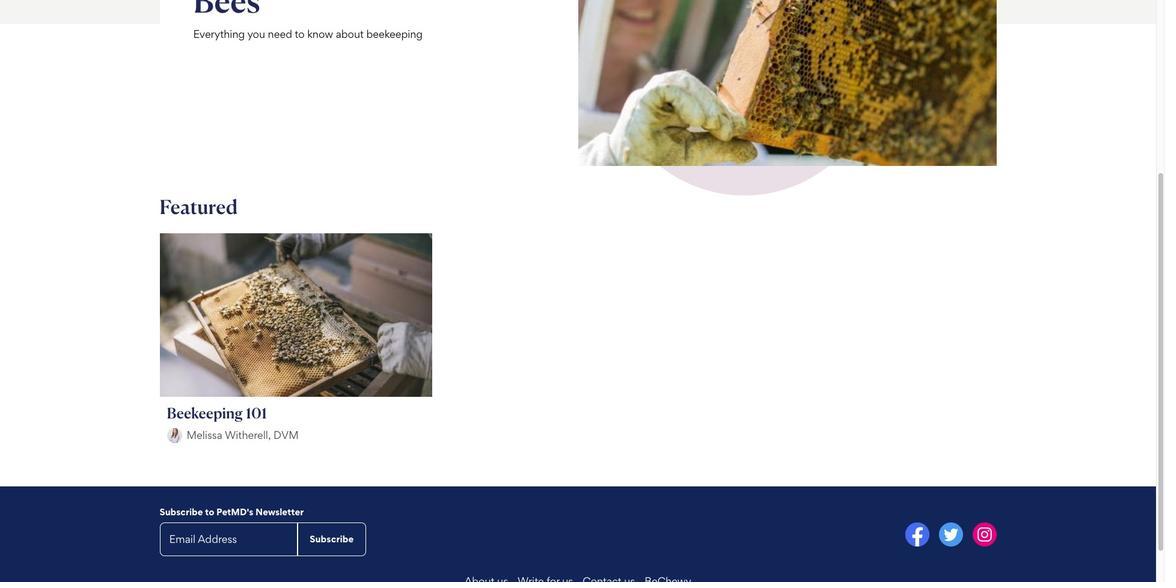 Task type: describe. For each thing, give the bounding box(es) containing it.
beekeeping 101
[[167, 404, 267, 422]]

instagram image
[[973, 522, 997, 546]]

you
[[247, 28, 265, 41]]

dvm
[[274, 429, 299, 441]]

subscribe for subscribe
[[310, 533, 354, 545]]

melissa witherell, dvm
[[187, 429, 299, 441]]

social element
[[583, 522, 997, 549]]

0 vertical spatial to
[[295, 28, 305, 41]]

subscribe to petmd's newsletter
[[160, 506, 304, 518]]

know
[[307, 28, 333, 41]]

subscribe button
[[298, 522, 366, 556]]

subscribe for subscribe to petmd's newsletter
[[160, 506, 203, 518]]

witherell,
[[225, 429, 271, 441]]

featured
[[160, 195, 238, 219]]

101
[[246, 404, 267, 422]]

by image
[[167, 428, 182, 443]]

beekeeper checking beehive image
[[578, 0, 997, 166]]



Task type: locate. For each thing, give the bounding box(es) containing it.
subscribe inside the subscribe button
[[310, 533, 354, 545]]

beekeeping
[[167, 404, 243, 422]]

0 horizontal spatial to
[[205, 506, 214, 518]]

about petmd element
[[301, 575, 856, 582]]

1 vertical spatial subscribe
[[310, 533, 354, 545]]

0 horizontal spatial subscribe
[[160, 506, 203, 518]]

to left petmd's
[[205, 506, 214, 518]]

need
[[268, 28, 292, 41]]

everything you need to know about beekeeping
[[193, 28, 423, 41]]

subscribe
[[160, 506, 203, 518], [310, 533, 354, 545]]

1 horizontal spatial to
[[295, 28, 305, 41]]

newsletter
[[256, 506, 304, 518]]

about
[[336, 28, 364, 41]]

twitter image
[[939, 522, 963, 546]]

beekeeping
[[367, 28, 423, 41]]

1 horizontal spatial subscribe
[[310, 533, 354, 545]]

None email field
[[160, 522, 298, 556]]

0 vertical spatial subscribe
[[160, 506, 203, 518]]

to
[[295, 28, 305, 41], [205, 506, 214, 518]]

facebook image
[[905, 522, 929, 546]]

to right need
[[295, 28, 305, 41]]

everything
[[193, 28, 245, 41]]

melissa
[[187, 429, 222, 441]]

petmd's
[[216, 506, 253, 518]]

1 vertical spatial to
[[205, 506, 214, 518]]



Task type: vqa. For each thing, say whether or not it's contained in the screenshot.
Subscribe to the bottom
yes



